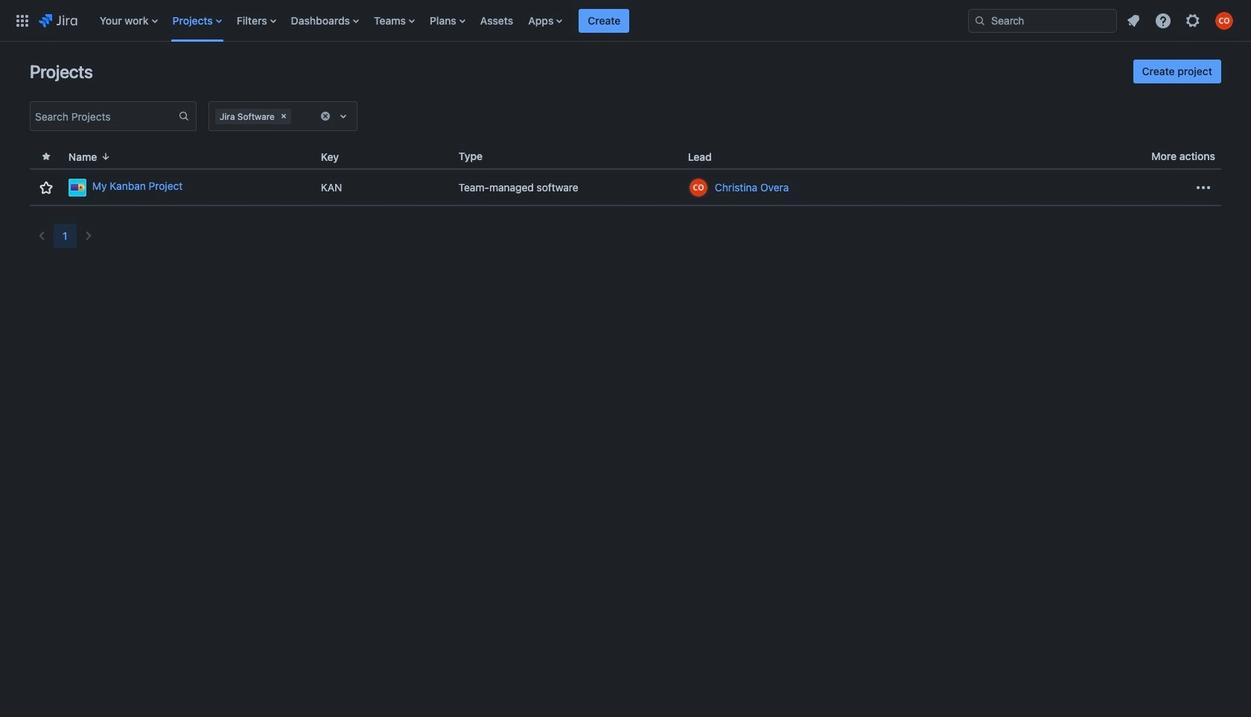 Task type: describe. For each thing, give the bounding box(es) containing it.
1 horizontal spatial list
[[1120, 7, 1242, 34]]

more image
[[1195, 178, 1213, 196]]

your profile and settings image
[[1216, 12, 1234, 29]]

open image
[[334, 107, 352, 125]]

help image
[[1155, 12, 1172, 29]]

appswitcher icon image
[[13, 12, 31, 29]]

previous image
[[33, 227, 51, 245]]

settings image
[[1184, 12, 1202, 29]]

star my kanban project image
[[37, 178, 55, 196]]



Task type: vqa. For each thing, say whether or not it's contained in the screenshot.
search field
yes



Task type: locate. For each thing, give the bounding box(es) containing it.
jira image
[[39, 12, 77, 29], [39, 12, 77, 29]]

search image
[[974, 15, 986, 26]]

clear image
[[320, 110, 331, 122]]

clear image
[[278, 110, 290, 122]]

None search field
[[968, 9, 1117, 32]]

notifications image
[[1125, 12, 1143, 29]]

Search field
[[968, 9, 1117, 32]]

primary element
[[9, 0, 956, 41]]

banner
[[0, 0, 1251, 42]]

next image
[[79, 227, 97, 245]]

Search Projects text field
[[31, 106, 178, 127]]

0 horizontal spatial list
[[92, 0, 956, 41]]

group
[[1133, 60, 1222, 83]]

list
[[92, 0, 956, 41], [1120, 7, 1242, 34]]

list item
[[579, 0, 630, 41]]



